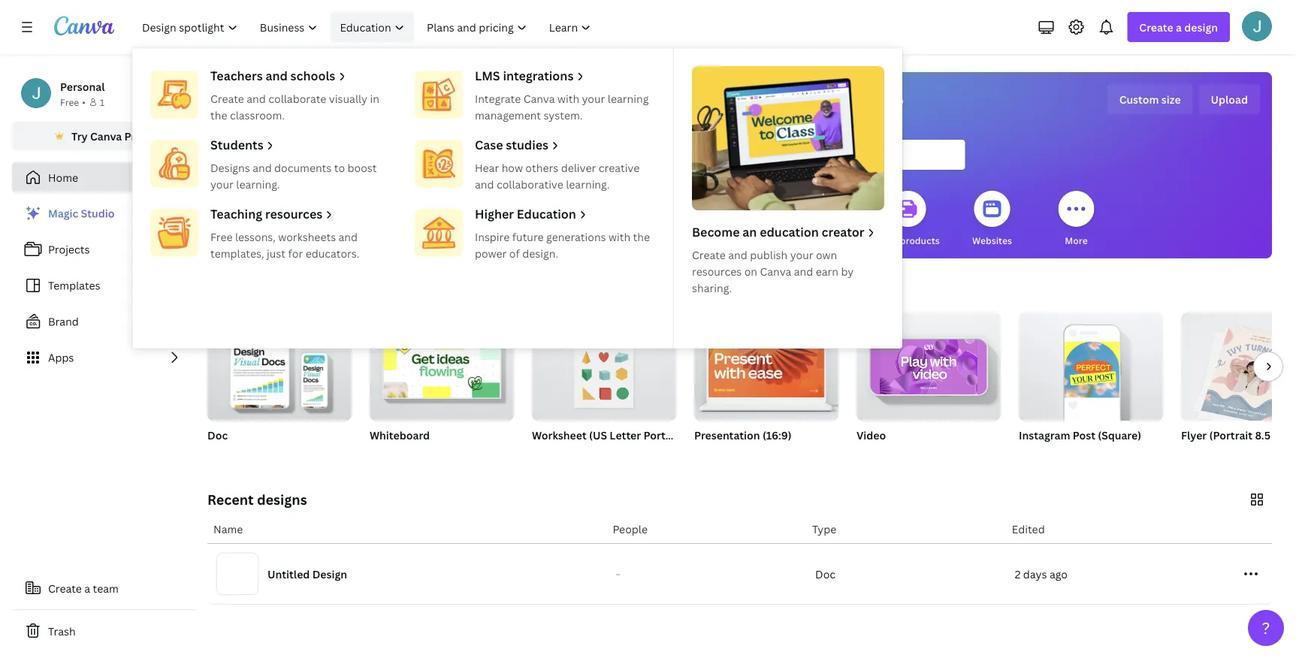 Task type: describe. For each thing, give the bounding box(es) containing it.
management
[[475, 108, 541, 122]]

custom
[[1120, 92, 1160, 106]]

for you button
[[385, 180, 421, 259]]

name
[[214, 522, 243, 536]]

integrate canva with your learning management system.
[[475, 91, 649, 122]]

flyer (portrait 8.5 × 11 in) group
[[1182, 313, 1297, 462]]

create for create a design
[[1140, 20, 1174, 34]]

designs and documents to boost your learning.
[[211, 161, 377, 191]]

how
[[502, 161, 523, 175]]

untitled
[[268, 567, 310, 582]]

studies
[[506, 137, 549, 153]]

free for free •
[[60, 96, 79, 108]]

flyer (portrait 8.5 × 11 i
[[1182, 428, 1297, 442]]

visually
[[329, 91, 368, 106]]

case studies
[[475, 137, 549, 153]]

creator
[[822, 224, 865, 240]]

with inside inspire future generations with the power of design.
[[609, 230, 631, 244]]

portrait)
[[644, 428, 687, 442]]

2 - from the left
[[618, 570, 621, 579]]

docs
[[477, 234, 499, 247]]

video group
[[857, 307, 1001, 462]]

2
[[1016, 567, 1021, 582]]

video
[[857, 428, 887, 442]]

more button
[[1059, 180, 1095, 259]]

0 vertical spatial resources
[[265, 206, 323, 222]]

and up collaborate
[[266, 68, 288, 84]]

1
[[100, 96, 105, 108]]

1 vertical spatial design
[[738, 89, 815, 122]]

with inside integrate canva with your learning management system.
[[558, 91, 580, 106]]

group for video
[[857, 307, 1001, 421]]

upload button
[[1200, 84, 1261, 114]]

what will you design today?
[[576, 89, 904, 122]]

and inside designs and documents to boost your learning.
[[253, 161, 272, 175]]

power
[[475, 246, 507, 261]]

instagram
[[1019, 428, 1071, 442]]

and down social media
[[729, 248, 748, 262]]

will
[[645, 89, 683, 122]]

8.5
[[1256, 428, 1271, 442]]

upload
[[1212, 92, 1249, 106]]

publish
[[750, 248, 788, 262]]

create for create a team
[[48, 582, 82, 596]]

create a team
[[48, 582, 119, 596]]

group for instagram post (square)
[[1019, 307, 1164, 421]]

and inside hear how others deliver creative and collaborative learning.
[[475, 177, 494, 191]]

apps link
[[12, 343, 195, 373]]

schools
[[291, 68, 336, 84]]

hear
[[475, 161, 499, 175]]

create for create and collaborate visually in the classroom.
[[211, 91, 244, 106]]

become
[[692, 224, 740, 240]]

learning
[[608, 91, 649, 106]]

and inside free lessons, worksheets and templates, just for educators.
[[339, 230, 358, 244]]

11
[[1282, 428, 1293, 442]]

and inside create and collaborate visually in the classroom.
[[247, 91, 266, 106]]

instagram post (square)
[[1019, 428, 1142, 442]]

presentations button
[[626, 180, 686, 259]]

1 horizontal spatial doc
[[816, 567, 836, 582]]

classroom.
[[230, 108, 285, 122]]

hear how others deliver creative and collaborative learning.
[[475, 161, 640, 191]]

your for become an education creator
[[791, 248, 814, 262]]

higher education
[[475, 206, 577, 222]]

custom size
[[1120, 92, 1182, 106]]

whiteboards button
[[544, 180, 600, 259]]

education inside menu
[[517, 206, 577, 222]]

become an education creator
[[692, 224, 865, 240]]

and left earn
[[794, 264, 814, 279]]

create for create and publish your own resources on canva and earn by sharing.
[[692, 248, 726, 262]]

list containing magic studio
[[12, 198, 195, 373]]

projects link
[[12, 235, 195, 265]]

videos button
[[806, 180, 842, 259]]

brand
[[48, 315, 79, 329]]

group for whiteboard
[[370, 313, 514, 421]]

free for free lessons, worksheets and templates, just for educators.
[[211, 230, 233, 244]]

group for flyer (portrait 8.5 × 11 i
[[1182, 313, 1297, 426]]

what
[[576, 89, 640, 122]]

flyer
[[1182, 428, 1208, 442]]

you inside button
[[404, 234, 420, 247]]

instagram post (square) group
[[1019, 307, 1164, 462]]

magic
[[48, 206, 78, 221]]

(16:9)
[[763, 428, 792, 442]]

higher
[[475, 206, 514, 222]]

education button
[[331, 12, 414, 42]]

design inside "dropdown button"
[[1185, 20, 1219, 34]]

templates link
[[12, 271, 195, 301]]

worksheets
[[278, 230, 336, 244]]

trash link
[[12, 617, 195, 647]]

group for doc
[[208, 313, 352, 421]]

--
[[616, 570, 621, 579]]

whiteboards
[[544, 234, 600, 247]]

social
[[712, 234, 739, 247]]

create a design
[[1140, 20, 1219, 34]]

teaching
[[211, 206, 262, 222]]

documents
[[274, 161, 332, 175]]

home
[[48, 170, 78, 185]]

worksheet (us letter portrait)
[[532, 428, 687, 442]]

future
[[513, 230, 544, 244]]



Task type: vqa. For each thing, say whether or not it's contained in the screenshot.
'Brand' link
yes



Task type: locate. For each thing, give the bounding box(es) containing it.
letter
[[610, 428, 641, 442]]

your
[[582, 91, 606, 106], [211, 177, 234, 191], [791, 248, 814, 262]]

videos
[[810, 234, 839, 247]]

the right generations
[[633, 230, 650, 244]]

free inside free lessons, worksheets and templates, just for educators.
[[211, 230, 233, 244]]

and
[[266, 68, 288, 84], [247, 91, 266, 106], [253, 161, 272, 175], [475, 177, 494, 191], [339, 230, 358, 244], [729, 248, 748, 262], [794, 264, 814, 279]]

create inside "dropdown button"
[[1140, 20, 1174, 34]]

Search search field
[[545, 141, 936, 169]]

for you
[[387, 234, 420, 247]]

canva for try
[[90, 129, 122, 143]]

worksheet (us letter portrait) group
[[532, 313, 687, 462]]

1 horizontal spatial your
[[582, 91, 606, 106]]

1 horizontal spatial learning.
[[566, 177, 610, 191]]

inspire
[[475, 230, 510, 244]]

i
[[1295, 428, 1297, 442]]

create inside create and collaborate visually in the classroom.
[[211, 91, 244, 106]]

1 horizontal spatial you
[[688, 89, 733, 122]]

2 learning. from the left
[[566, 177, 610, 191]]

a inside "dropdown button"
[[1177, 20, 1183, 34]]

create left team
[[48, 582, 82, 596]]

canva down publish
[[760, 264, 792, 279]]

others
[[526, 161, 559, 175]]

free lessons, worksheets and templates, just for educators.
[[211, 230, 360, 261]]

create inside button
[[48, 582, 82, 596]]

print products button
[[877, 180, 940, 259]]

doc
[[208, 428, 228, 442], [816, 567, 836, 582]]

social media
[[712, 234, 768, 247]]

a for team
[[84, 582, 90, 596]]

create down the social
[[692, 248, 726, 262]]

1 vertical spatial education
[[517, 206, 577, 222]]

canva right try
[[90, 129, 122, 143]]

1 vertical spatial a
[[84, 582, 90, 596]]

an
[[743, 224, 757, 240]]

presentation
[[695, 428, 761, 442]]

for
[[288, 246, 303, 261]]

1 horizontal spatial with
[[609, 230, 631, 244]]

create up 'custom size'
[[1140, 20, 1174, 34]]

0 horizontal spatial with
[[558, 91, 580, 106]]

0 vertical spatial design
[[1185, 20, 1219, 34]]

system.
[[544, 108, 583, 122]]

group inside worksheet (us letter portrait) group
[[532, 313, 677, 421]]

1 vertical spatial free
[[211, 230, 233, 244]]

group for presentation (16:9)
[[695, 313, 839, 421]]

of
[[510, 246, 520, 261]]

create down teachers
[[211, 91, 244, 106]]

0 horizontal spatial resources
[[265, 206, 323, 222]]

creative
[[599, 161, 640, 175]]

create and collaborate visually in the classroom.
[[211, 91, 380, 122]]

1 vertical spatial resources
[[692, 264, 742, 279]]

learning. inside designs and documents to boost your learning.
[[236, 177, 280, 191]]

create a design button
[[1128, 12, 1231, 42]]

0 horizontal spatial the
[[211, 108, 227, 122]]

1 horizontal spatial education
[[517, 206, 577, 222]]

learning. up the teaching resources
[[236, 177, 280, 191]]

create
[[1140, 20, 1174, 34], [211, 91, 244, 106], [692, 248, 726, 262], [48, 582, 82, 596]]

0 vertical spatial doc
[[208, 428, 228, 442]]

john smith image
[[1243, 11, 1273, 41]]

edited
[[1013, 522, 1046, 536]]

design
[[1185, 20, 1219, 34], [738, 89, 815, 122]]

2 days ago
[[1016, 567, 1068, 582]]

print products
[[877, 234, 940, 247]]

designs
[[211, 161, 250, 175]]

group for worksheet (us letter portrait)
[[532, 313, 677, 421]]

designs
[[257, 491, 307, 509]]

trash
[[48, 624, 76, 639]]

0 horizontal spatial you
[[404, 234, 420, 247]]

create and publish your own resources on canva and earn by sharing.
[[692, 248, 854, 295]]

media
[[741, 234, 768, 247]]

integrate
[[475, 91, 521, 106]]

0 vertical spatial education
[[340, 20, 391, 34]]

generations
[[547, 230, 606, 244]]

? button
[[1249, 610, 1285, 647]]

a inside button
[[84, 582, 90, 596]]

education menu
[[132, 48, 903, 349]]

deliver
[[561, 161, 596, 175]]

resources inside create and publish your own resources on canva and earn by sharing.
[[692, 264, 742, 279]]

education
[[760, 224, 819, 240]]

0 vertical spatial a
[[1177, 20, 1183, 34]]

custom size button
[[1108, 84, 1194, 114]]

pro
[[124, 129, 142, 143]]

home link
[[12, 162, 195, 192]]

whiteboard
[[370, 428, 430, 442]]

1 horizontal spatial design
[[1185, 20, 1219, 34]]

None search field
[[515, 140, 966, 170]]

brand link
[[12, 307, 195, 337]]

own
[[816, 248, 838, 262]]

today?
[[820, 89, 904, 122]]

doc down "type"
[[816, 567, 836, 582]]

0 vertical spatial the
[[211, 108, 227, 122]]

and up educators.
[[339, 230, 358, 244]]

canva inside try canva pro button
[[90, 129, 122, 143]]

2 horizontal spatial canva
[[760, 264, 792, 279]]

canva inside create and publish your own resources on canva and earn by sharing.
[[760, 264, 792, 279]]

type
[[813, 522, 837, 536]]

collaborate
[[269, 91, 327, 106]]

free up templates,
[[211, 230, 233, 244]]

your left own
[[791, 248, 814, 262]]

your for lms integrations
[[582, 91, 606, 106]]

apps
[[48, 351, 74, 365]]

1 learning. from the left
[[236, 177, 280, 191]]

presentations
[[626, 234, 686, 247]]

websites
[[973, 234, 1013, 247]]

0 vertical spatial you
[[688, 89, 733, 122]]

education up the future
[[517, 206, 577, 222]]

a for design
[[1177, 20, 1183, 34]]

1 vertical spatial the
[[633, 230, 650, 244]]

with up system. at the top of page
[[558, 91, 580, 106]]

learning. down deliver at the left top of the page
[[566, 177, 610, 191]]

list
[[12, 198, 195, 373]]

recent
[[208, 491, 254, 509]]

free left •
[[60, 96, 79, 108]]

1 horizontal spatial resources
[[692, 264, 742, 279]]

print
[[877, 234, 898, 247]]

with right generations
[[609, 230, 631, 244]]

free
[[60, 96, 79, 108], [211, 230, 233, 244]]

teaching resources
[[211, 206, 323, 222]]

you right for on the top left of page
[[404, 234, 420, 247]]

education up in
[[340, 20, 391, 34]]

doc up recent
[[208, 428, 228, 442]]

integrations
[[503, 68, 574, 84]]

canva for integrate
[[524, 91, 555, 106]]

your inside create and publish your own resources on canva and earn by sharing.
[[791, 248, 814, 262]]

0 horizontal spatial education
[[340, 20, 391, 34]]

-
[[616, 570, 618, 579], [618, 570, 621, 579]]

size
[[1162, 92, 1182, 106]]

presentation (16:9) group
[[695, 313, 839, 462]]

1 - from the left
[[616, 570, 618, 579]]

resources up the sharing.
[[692, 264, 742, 279]]

the inside create and collaborate visually in the classroom.
[[211, 108, 227, 122]]

projects
[[48, 242, 90, 257]]

doc inside group
[[208, 428, 228, 442]]

you right will on the top of page
[[688, 89, 733, 122]]

people
[[613, 522, 648, 536]]

and right designs
[[253, 161, 272, 175]]

learning. inside hear how others deliver creative and collaborative learning.
[[566, 177, 610, 191]]

try canva pro
[[71, 129, 142, 143]]

and up classroom.
[[247, 91, 266, 106]]

0 horizontal spatial doc
[[208, 428, 228, 442]]

1 horizontal spatial free
[[211, 230, 233, 244]]

0 horizontal spatial a
[[84, 582, 90, 596]]

2 vertical spatial canva
[[760, 264, 792, 279]]

0 vertical spatial with
[[558, 91, 580, 106]]

doc group
[[208, 313, 352, 462]]

your down designs
[[211, 177, 234, 191]]

0 vertical spatial free
[[60, 96, 79, 108]]

your up system. at the top of page
[[582, 91, 606, 106]]

design up the search search field
[[738, 89, 815, 122]]

case
[[475, 137, 503, 153]]

1 vertical spatial with
[[609, 230, 631, 244]]

and down hear
[[475, 177, 494, 191]]

group
[[857, 307, 1001, 421], [1019, 307, 1164, 421], [208, 313, 352, 421], [370, 313, 514, 421], [532, 313, 677, 421], [695, 313, 839, 421], [1182, 313, 1297, 426]]

a left team
[[84, 582, 90, 596]]

your inside integrate canva with your learning management system.
[[582, 91, 606, 106]]

0 vertical spatial your
[[582, 91, 606, 106]]

0 horizontal spatial design
[[738, 89, 815, 122]]

your inside designs and documents to boost your learning.
[[211, 177, 234, 191]]

0 horizontal spatial canva
[[90, 129, 122, 143]]

1 horizontal spatial the
[[633, 230, 650, 244]]

personal
[[60, 79, 105, 94]]

1 vertical spatial you
[[404, 234, 420, 247]]

to
[[334, 161, 345, 175]]

ago
[[1050, 567, 1068, 582]]

a up size
[[1177, 20, 1183, 34]]

0 vertical spatial canva
[[524, 91, 555, 106]]

0 horizontal spatial your
[[211, 177, 234, 191]]

create a team button
[[12, 574, 195, 604]]

×
[[1274, 428, 1279, 442]]

new
[[160, 208, 179, 218]]

1 vertical spatial your
[[211, 177, 234, 191]]

worksheet
[[532, 428, 587, 442]]

the up students
[[211, 108, 227, 122]]

whiteboard group
[[370, 313, 514, 462]]

canva
[[524, 91, 555, 106], [90, 129, 122, 143], [760, 264, 792, 279]]

education inside popup button
[[340, 20, 391, 34]]

1 horizontal spatial a
[[1177, 20, 1183, 34]]

for
[[387, 234, 401, 247]]

canva inside integrate canva with your learning management system.
[[524, 91, 555, 106]]

1 vertical spatial doc
[[816, 567, 836, 582]]

0 horizontal spatial learning.
[[236, 177, 280, 191]]

1 vertical spatial canva
[[90, 129, 122, 143]]

create inside create and publish your own resources on canva and earn by sharing.
[[692, 248, 726, 262]]

design left john smith icon
[[1185, 20, 1219, 34]]

(us
[[590, 428, 608, 442]]

0 horizontal spatial free
[[60, 96, 79, 108]]

recent designs
[[208, 491, 307, 509]]

the inside inspire future generations with the power of design.
[[633, 230, 650, 244]]

top level navigation element
[[132, 12, 903, 349]]

teachers and schools
[[211, 68, 336, 84]]

days
[[1024, 567, 1048, 582]]

2 horizontal spatial your
[[791, 248, 814, 262]]

on
[[745, 264, 758, 279]]

1 horizontal spatial canva
[[524, 91, 555, 106]]

2 vertical spatial your
[[791, 248, 814, 262]]

lessons,
[[235, 230, 276, 244]]

canva down the integrations
[[524, 91, 555, 106]]

resources up worksheets
[[265, 206, 323, 222]]

templates,
[[211, 246, 264, 261]]

students
[[211, 137, 264, 153]]



